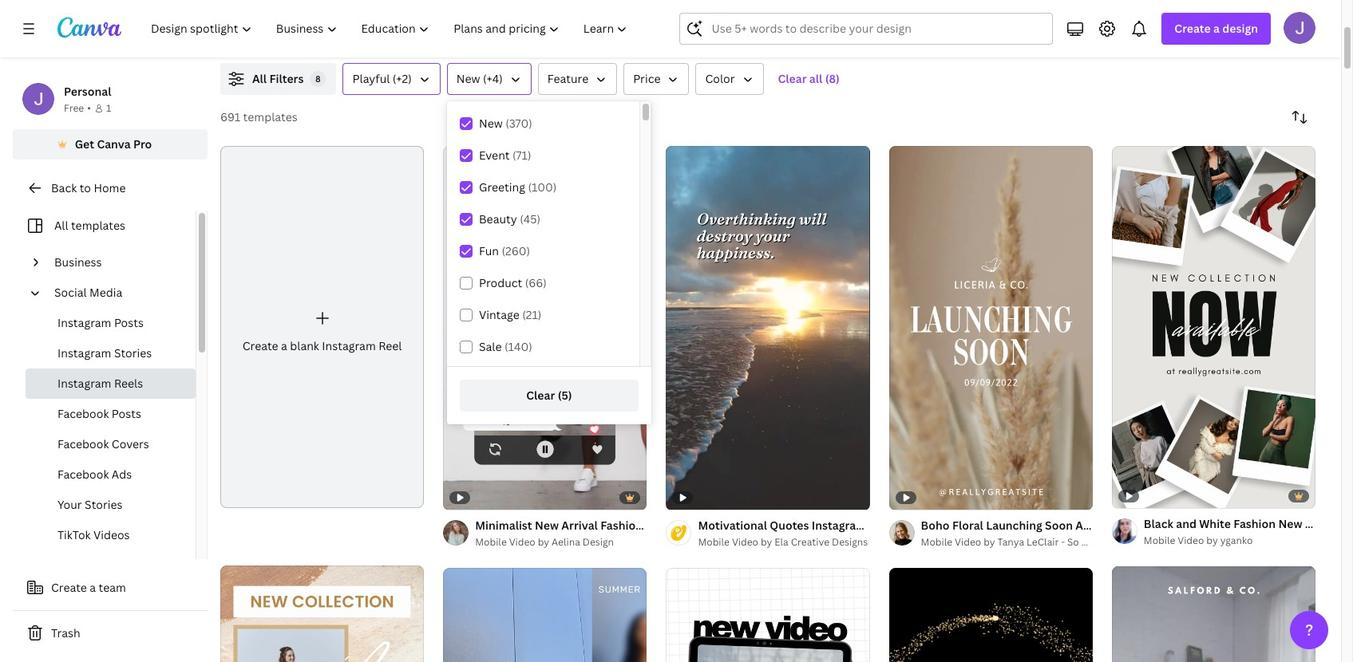 Task type: vqa. For each thing, say whether or not it's contained in the screenshot.
the 🎁
no



Task type: locate. For each thing, give the bounding box(es) containing it.
clear inside clear all (8) button
[[778, 71, 807, 86]]

aelina
[[552, 536, 581, 549]]

facebook up 'your stories'
[[58, 467, 109, 482]]

by left aelina
[[538, 536, 550, 549]]

create inside button
[[51, 581, 87, 596]]

posts down reels
[[112, 407, 141, 422]]

a for team
[[90, 581, 96, 596]]

and
[[1177, 517, 1197, 532]]

create left blank
[[243, 339, 278, 354]]

0 vertical spatial templates
[[243, 109, 298, 125]]

by left ela
[[761, 536, 773, 549]]

1 vertical spatial stories
[[85, 498, 123, 513]]

all templates
[[54, 218, 125, 233]]

facebook up facebook ads
[[58, 437, 109, 452]]

create
[[1175, 21, 1211, 36], [243, 339, 278, 354], [51, 581, 87, 596]]

get canva pro button
[[13, 129, 208, 160]]

2 vertical spatial facebook
[[58, 467, 109, 482]]

tanya
[[998, 536, 1025, 549]]

0 horizontal spatial all
[[54, 218, 68, 233]]

soon
[[1046, 518, 1073, 533]]

mobile video by aelina design link
[[475, 535, 647, 551]]

by down "white"
[[1207, 534, 1219, 548]]

event
[[479, 148, 510, 163]]

video up yganko
[[1203, 518, 1234, 533]]

motivational
[[698, 518, 768, 533]]

2 horizontal spatial create
[[1175, 21, 1211, 36]]

2 horizontal spatial a
[[1214, 21, 1220, 36]]

all left filters on the left
[[252, 71, 267, 86]]

new (370)
[[479, 116, 533, 131]]

instagram up "designs"
[[812, 518, 867, 533]]

instagram stories
[[58, 346, 152, 361]]

price button
[[624, 63, 690, 95]]

(66)
[[525, 276, 547, 291]]

clear (5) button
[[460, 380, 639, 412]]

0 vertical spatial facebook
[[58, 407, 109, 422]]

posts inside instagram posts "link"
[[114, 315, 144, 331]]

instagram inside minimalist new arrival fashion shop promo instagram reel mobile video by aelina design
[[715, 518, 770, 533]]

pro
[[133, 137, 152, 152]]

free
[[64, 101, 84, 115]]

video
[[896, 518, 927, 533], [1203, 518, 1234, 533], [1178, 534, 1205, 548], [509, 536, 536, 549], [732, 536, 759, 549], [955, 536, 982, 549]]

0 vertical spatial clear
[[778, 71, 807, 86]]

shop
[[646, 518, 674, 533]]

a left team
[[90, 581, 96, 596]]

2 vertical spatial a
[[90, 581, 96, 596]]

trash link
[[13, 618, 208, 650]]

posts for facebook posts
[[112, 407, 141, 422]]

new
[[457, 71, 480, 86], [479, 116, 503, 131], [1279, 517, 1303, 532], [535, 518, 559, 533]]

your
[[58, 498, 82, 513]]

posts
[[114, 315, 144, 331], [112, 407, 141, 422]]

instagram right blank
[[322, 339, 376, 354]]

stories inside instagram stories link
[[114, 346, 152, 361]]

stories down the facebook ads link
[[85, 498, 123, 513]]

fashion up yganko
[[1234, 517, 1276, 532]]

a inside dropdown button
[[1214, 21, 1220, 36]]

new (+4) button
[[447, 63, 532, 95]]

launching
[[987, 518, 1043, 533]]

creative
[[791, 536, 830, 549]]

tiktok
[[58, 528, 91, 543]]

clear for clear all (8)
[[778, 71, 807, 86]]

posts down social media link at the left top
[[114, 315, 144, 331]]

clear
[[778, 71, 807, 86], [527, 388, 555, 403]]

instagram up 'instagram reels' on the bottom of page
[[58, 346, 111, 361]]

mobile video by ela creative designs link
[[698, 535, 870, 551]]

reel inside create a blank instagram reel element
[[379, 339, 402, 354]]

by
[[1207, 534, 1219, 548], [538, 536, 550, 549], [761, 536, 773, 549], [984, 536, 996, 549]]

fashion inside minimalist new arrival fashion shop promo instagram reel mobile video by aelina design
[[601, 518, 643, 533]]

1 horizontal spatial fashion
[[1234, 517, 1276, 532]]

0 vertical spatial posts
[[114, 315, 144, 331]]

mobile inside minimalist new arrival fashion shop promo instagram reel mobile video by aelina design
[[475, 536, 507, 549]]

back
[[51, 181, 77, 196]]

a left blank
[[281, 339, 287, 354]]

clear all (8) button
[[770, 63, 848, 95]]

(140)
[[505, 339, 533, 355]]

new up mobile video by aelina design link
[[535, 518, 559, 533]]

facebook down 'instagram reels' on the bottom of page
[[58, 407, 109, 422]]

1 horizontal spatial templates
[[243, 109, 298, 125]]

event (71)
[[479, 148, 532, 163]]

all for all templates
[[54, 218, 68, 233]]

clear (5)
[[527, 388, 572, 403]]

0 horizontal spatial clear
[[527, 388, 555, 403]]

(45)
[[520, 212, 541, 227]]

1 facebook from the top
[[58, 407, 109, 422]]

posts inside facebook posts link
[[112, 407, 141, 422]]

0 horizontal spatial create
[[51, 581, 87, 596]]

(100)
[[528, 180, 557, 195]]

facebook posts
[[58, 407, 141, 422]]

clear left all
[[778, 71, 807, 86]]

so
[[1068, 536, 1080, 549]]

None search field
[[680, 13, 1054, 45]]

instagram up the facebook posts on the left bottom
[[58, 376, 111, 391]]

a for design
[[1214, 21, 1220, 36]]

1 vertical spatial posts
[[112, 407, 141, 422]]

0 horizontal spatial reel
[[379, 339, 402, 354]]

mobile video by tanya leclair - so swell studio link
[[921, 535, 1139, 551]]

2 facebook from the top
[[58, 437, 109, 452]]

floral
[[953, 518, 984, 533]]

create left team
[[51, 581, 87, 596]]

templates inside all templates link
[[71, 218, 125, 233]]

beauty
[[479, 212, 517, 227]]

1 vertical spatial a
[[281, 339, 287, 354]]

1 horizontal spatial reel
[[772, 518, 796, 533]]

1 vertical spatial facebook
[[58, 437, 109, 452]]

fashion inside black and white fashion new collectio mobile video by yganko
[[1234, 517, 1276, 532]]

0 vertical spatial all
[[252, 71, 267, 86]]

by inside black and white fashion new collectio mobile video by yganko
[[1207, 534, 1219, 548]]

1 horizontal spatial create
[[243, 339, 278, 354]]

product
[[479, 276, 523, 291]]

1 vertical spatial all
[[54, 218, 68, 233]]

clear left (5)
[[527, 388, 555, 403]]

swell
[[1082, 536, 1106, 549]]

promo
[[676, 518, 712, 533]]

create left design
[[1175, 21, 1211, 36]]

stories up reels
[[114, 346, 152, 361]]

3 facebook from the top
[[58, 467, 109, 482]]

facebook ads
[[58, 467, 132, 482]]

1 horizontal spatial all
[[252, 71, 267, 86]]

0 horizontal spatial a
[[90, 581, 96, 596]]

stories inside the your stories link
[[85, 498, 123, 513]]

create inside dropdown button
[[1175, 21, 1211, 36]]

1 vertical spatial clear
[[527, 388, 555, 403]]

8 filter options selected element
[[310, 71, 326, 87]]

color button
[[696, 63, 764, 95]]

by inside motivational quotes instagram reel video mobile video by ela creative designs
[[761, 536, 773, 549]]

templates
[[243, 109, 298, 125], [71, 218, 125, 233]]

design
[[583, 536, 614, 549]]

0 vertical spatial create
[[1175, 21, 1211, 36]]

jacob simon image
[[1284, 12, 1316, 44]]

facebook
[[58, 407, 109, 422], [58, 437, 109, 452], [58, 467, 109, 482]]

all down 'back'
[[54, 218, 68, 233]]

templates down back to home
[[71, 218, 125, 233]]

reel
[[379, 339, 402, 354], [772, 518, 796, 533], [869, 518, 893, 533]]

new left collectio
[[1279, 517, 1303, 532]]

mobile
[[1163, 518, 1200, 533], [1144, 534, 1176, 548], [475, 536, 507, 549], [698, 536, 730, 549], [921, 536, 953, 549]]

a for blank
[[281, 339, 287, 354]]

0 horizontal spatial fashion
[[601, 518, 643, 533]]

1 vertical spatial create
[[243, 339, 278, 354]]

all inside all templates link
[[54, 218, 68, 233]]

a
[[1214, 21, 1220, 36], [281, 339, 287, 354], [90, 581, 96, 596]]

(71)
[[513, 148, 532, 163]]

a inside button
[[90, 581, 96, 596]]

playful (+2) button
[[343, 63, 441, 95]]

a left design
[[1214, 21, 1220, 36]]

facebook for facebook posts
[[58, 407, 109, 422]]

fun
[[479, 244, 499, 259]]

team
[[99, 581, 126, 596]]

boho floral launching soon announcement mobile video link
[[921, 517, 1234, 535]]

by left tanya
[[984, 536, 996, 549]]

video down minimalist
[[509, 536, 536, 549]]

create a blank instagram reel link
[[220, 146, 424, 509]]

0 horizontal spatial templates
[[71, 218, 125, 233]]

(260)
[[502, 244, 530, 259]]

white and green modern photo collage new collection instagram reel image
[[443, 568, 647, 663]]

1 vertical spatial templates
[[71, 218, 125, 233]]

1 horizontal spatial a
[[281, 339, 287, 354]]

media
[[90, 285, 122, 300]]

clear for clear (5)
[[527, 388, 555, 403]]

video down and
[[1178, 534, 1205, 548]]

color
[[706, 71, 735, 86]]

0 vertical spatial stories
[[114, 346, 152, 361]]

clear inside "clear (5)" button
[[527, 388, 555, 403]]

2 horizontal spatial reel
[[869, 518, 893, 533]]

2 vertical spatial create
[[51, 581, 87, 596]]

price
[[634, 71, 661, 86]]

fashion up design
[[601, 518, 643, 533]]

templates down all filters
[[243, 109, 298, 125]]

0 vertical spatial a
[[1214, 21, 1220, 36]]

get
[[75, 137, 94, 152]]

video down the floral
[[955, 536, 982, 549]]

(370)
[[506, 116, 533, 131]]

new left (+4)
[[457, 71, 480, 86]]

1 horizontal spatial clear
[[778, 71, 807, 86]]

instagram down the social media
[[58, 315, 111, 331]]

instagram up mobile video by ela creative designs link
[[715, 518, 770, 533]]

business
[[54, 255, 102, 270]]

facebook covers link
[[26, 430, 196, 460]]



Task type: describe. For each thing, give the bounding box(es) containing it.
all templates link
[[22, 211, 186, 241]]

create a design
[[1175, 21, 1259, 36]]

boho
[[921, 518, 950, 533]]

black
[[1144, 517, 1174, 532]]

templates for 691 templates
[[243, 109, 298, 125]]

mobile inside motivational quotes instagram reel video mobile video by ela creative designs
[[698, 536, 730, 549]]

announcement
[[1076, 518, 1160, 533]]

studio
[[1109, 536, 1139, 549]]

video down motivational
[[732, 536, 759, 549]]

minimalist new arrival fashion shop promo instagram reel mobile video by aelina design
[[475, 518, 796, 549]]

video inside black and white fashion new collectio mobile video by yganko
[[1178, 534, 1205, 548]]

create for create a blank instagram reel
[[243, 339, 278, 354]]

instagram stories link
[[26, 339, 196, 369]]

social
[[54, 285, 87, 300]]

create for create a team
[[51, 581, 87, 596]]

facebook covers
[[58, 437, 149, 452]]

back to home link
[[13, 173, 208, 204]]

new (+4)
[[457, 71, 503, 86]]

ela
[[775, 536, 789, 549]]

feature button
[[538, 63, 618, 95]]

minimalist new arrival fashion shop promo instagram reel link
[[475, 517, 796, 535]]

video inside minimalist new arrival fashion shop promo instagram reel mobile video by aelina design
[[509, 536, 536, 549]]

(+4)
[[483, 71, 503, 86]]

by inside minimalist new arrival fashion shop promo instagram reel mobile video by aelina design
[[538, 536, 550, 549]]

new inside minimalist new arrival fashion shop promo instagram reel mobile video by aelina design
[[535, 518, 559, 533]]

Sort by button
[[1284, 101, 1316, 133]]

by inside boho floral launching soon announcement mobile video mobile video by tanya leclair - so swell studio
[[984, 536, 996, 549]]

social media link
[[48, 278, 186, 308]]

facebook posts link
[[26, 399, 196, 430]]

top level navigation element
[[141, 13, 642, 45]]

free •
[[64, 101, 91, 115]]

fun (260)
[[479, 244, 530, 259]]

video left the floral
[[896, 518, 927, 533]]

new inside black and white fashion new collectio mobile video by yganko
[[1279, 517, 1303, 532]]

all for all filters
[[252, 71, 267, 86]]

playful
[[353, 71, 390, 86]]

home
[[94, 181, 126, 196]]

motivational quotes instagram reel video mobile video by ela creative designs
[[698, 518, 927, 549]]

691 templates
[[220, 109, 298, 125]]

sale (140)
[[479, 339, 533, 355]]

instagram posts
[[58, 315, 144, 331]]

business link
[[48, 248, 186, 278]]

instagram inside motivational quotes instagram reel video mobile video by ela creative designs
[[812, 518, 867, 533]]

beauty (45)
[[479, 212, 541, 227]]

templates for all templates
[[71, 218, 125, 233]]

white
[[1200, 517, 1232, 532]]

design
[[1223, 21, 1259, 36]]

create a design button
[[1162, 13, 1272, 45]]

filters
[[270, 71, 304, 86]]

boho floral launching soon announcement mobile video mobile video by tanya leclair - so swell studio
[[921, 518, 1234, 549]]

playful (+2)
[[353, 71, 412, 86]]

facebook for facebook covers
[[58, 437, 109, 452]]

-
[[1062, 536, 1066, 549]]

instagram inside "link"
[[58, 315, 111, 331]]

stories for your stories
[[85, 498, 123, 513]]

1
[[106, 101, 111, 115]]

personal
[[64, 84, 111, 99]]

all
[[810, 71, 823, 86]]

instagram reels
[[58, 376, 143, 391]]

instagram posts link
[[26, 308, 196, 339]]

Search search field
[[712, 14, 1043, 44]]

canva
[[97, 137, 131, 152]]

create a blank instagram reel element
[[220, 146, 424, 509]]

greeting
[[479, 180, 526, 195]]

leclair
[[1027, 536, 1060, 549]]

new left (370)
[[479, 116, 503, 131]]

stories for instagram stories
[[114, 346, 152, 361]]

vintage
[[479, 308, 520, 323]]

arrival
[[562, 518, 598, 533]]

all filters
[[252, 71, 304, 86]]

facebook ads link
[[26, 460, 196, 490]]

8
[[316, 73, 321, 85]]

•
[[87, 101, 91, 115]]

covers
[[112, 437, 149, 452]]

yganko
[[1221, 534, 1253, 548]]

reel inside motivational quotes instagram reel video mobile video by ela creative designs
[[869, 518, 893, 533]]

feature
[[548, 71, 589, 86]]

facebook for facebook ads
[[58, 467, 109, 482]]

create a blank instagram reel
[[243, 339, 402, 354]]

fashion for shop
[[601, 518, 643, 533]]

reel inside minimalist new arrival fashion shop promo instagram reel mobile video by aelina design
[[772, 518, 796, 533]]

vintage (21)
[[479, 308, 542, 323]]

black and white fashion new collectio link
[[1144, 516, 1354, 533]]

videos
[[93, 528, 130, 543]]

(8)
[[826, 71, 840, 86]]

create for create a design
[[1175, 21, 1211, 36]]

(21)
[[522, 308, 542, 323]]

fashion for new
[[1234, 517, 1276, 532]]

designs
[[832, 536, 868, 549]]

mobile inside black and white fashion new collectio mobile video by yganko
[[1144, 534, 1176, 548]]

tiktok videos
[[58, 528, 130, 543]]

mobile video by yganko link
[[1144, 533, 1316, 549]]

product (66)
[[479, 276, 547, 291]]

new inside button
[[457, 71, 480, 86]]

reels
[[114, 376, 143, 391]]

sale
[[479, 339, 502, 355]]

to
[[80, 181, 91, 196]]

black and white fashion new collectio mobile video by yganko
[[1144, 517, 1354, 548]]

posts for instagram posts
[[114, 315, 144, 331]]

motivational quotes instagram reel video link
[[698, 517, 927, 535]]



